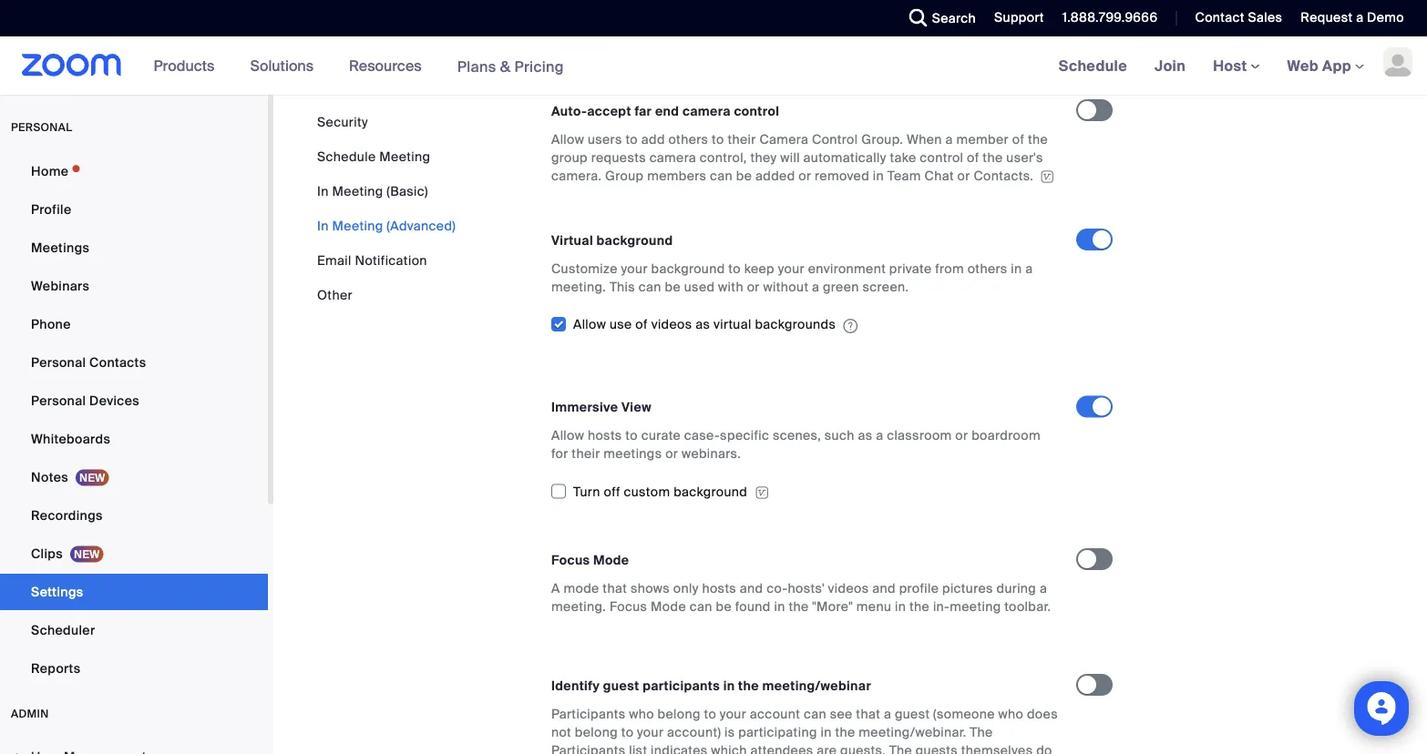 Task type: describe. For each thing, give the bounding box(es) containing it.
meeting. inside customize your background to keep your environment private from others in a meeting. this can be used with or without a green screen.
[[551, 278, 606, 295]]

view
[[622, 399, 652, 416]]

mode inside a mode that shows only hosts and co-hosts' videos and profile pictures during a meeting. focus mode can be found in the "more" menu in the in-meeting toolbar.
[[651, 598, 686, 615]]

support version for turn off custom background image
[[755, 485, 769, 501]]

to up control,
[[712, 131, 724, 148]]

and up menu
[[872, 580, 896, 597]]

your up without
[[778, 260, 805, 277]]

meeting
[[950, 598, 1001, 615]]

1 vertical spatial camera
[[683, 102, 731, 119]]

account)
[[667, 724, 721, 741]]

in meeting (basic) link
[[317, 183, 428, 200]]

contact sales
[[1195, 9, 1283, 26]]

backgrounds
[[755, 316, 836, 333]]

webinars
[[31, 278, 90, 294]]

your up is
[[720, 706, 747, 723]]

user's
[[1006, 149, 1043, 166]]

resources button
[[349, 36, 430, 95]]

search
[[932, 10, 976, 26]]

webinars link
[[0, 268, 268, 304]]

such
[[825, 427, 855, 444]]

reports
[[31, 660, 81, 677]]

immersive view
[[551, 399, 652, 416]]

their inside allow hosts to curate case-specific scenes, such as a classroom or boardroom for their meetings or webinars.
[[572, 446, 600, 462]]

support link right search
[[981, 0, 1049, 36]]

accept
[[587, 102, 631, 119]]

2 who from the left
[[998, 706, 1024, 723]]

hosts inside a mode that shows only hosts and co-hosts' videos and profile pictures during a meeting. focus mode can be found in the "more" menu in the in-meeting toolbar.
[[702, 580, 737, 597]]

keep
[[744, 260, 775, 277]]

banner containing products
[[0, 36, 1427, 96]]

host button
[[1213, 56, 1260, 75]]

home link
[[0, 153, 268, 190]]

support
[[994, 9, 1044, 26]]

the up account
[[738, 677, 759, 694]]

schedule for schedule
[[1059, 56, 1127, 75]]

plans
[[457, 57, 496, 76]]

user
[[639, 1, 667, 18]]

0 vertical spatial meeting
[[379, 148, 430, 165]]

in for in meeting (basic)
[[317, 183, 329, 200]]

does
[[1027, 706, 1058, 723]]

curate
[[641, 427, 681, 444]]

personal contacts link
[[0, 344, 268, 381]]

during inside allow another user to take control of your camera during a meeting. both users (the one requesting control and the one giving control) must have this option turned on.
[[859, 1, 899, 18]]

control right requesting
[[676, 19, 720, 36]]

control up 'camera'
[[734, 102, 779, 119]]

camera
[[760, 131, 809, 148]]

contact
[[1195, 9, 1245, 26]]

have
[[926, 19, 956, 36]]

camera inside allow users to add others to their camera control group. when a member of the group requests camera control, they will automatically take control of the user's camera. group members can be added or removed in team chat or contacts.
[[649, 149, 696, 166]]

focus mode
[[551, 552, 629, 569]]

admin
[[11, 707, 49, 721]]

case-
[[684, 427, 720, 444]]

0 vertical spatial the
[[970, 724, 993, 741]]

control inside allow users to add others to their camera control group. when a member of the group requests camera control, they will automatically take control of the user's camera. group members can be added or removed in team chat or contacts.
[[920, 149, 964, 166]]

1.888.799.9666
[[1062, 9, 1158, 26]]

a left 'green'
[[812, 278, 820, 295]]

meeting. inside allow another user to take control of your camera during a meeting. both users (the one requesting control and the one giving control) must have this option turned on.
[[913, 1, 968, 18]]

environment
[[808, 260, 886, 277]]

schedule for schedule meeting
[[317, 148, 376, 165]]

in for in meeting (advanced)
[[317, 217, 329, 234]]

the down member
[[983, 149, 1003, 166]]

a inside allow users to add others to their camera control group. when a member of the group requests camera control, they will automatically take control of the user's camera. group members can be added or removed in team chat or contacts.
[[946, 131, 953, 148]]

personal
[[11, 120, 72, 134]]

0 vertical spatial as
[[696, 316, 710, 333]]

focus inside a mode that shows only hosts and co-hosts' videos and profile pictures during a meeting. focus mode can be found in the "more" menu in the in-meeting toolbar.
[[610, 598, 647, 615]]

far
[[635, 102, 652, 119]]

in meeting (advanced) link
[[317, 217, 456, 234]]

to up list at left
[[621, 724, 634, 741]]

security link
[[317, 113, 368, 130]]

0 vertical spatial belong
[[658, 706, 701, 723]]

allow hosts to curate case-specific scenes, such as a classroom or boardroom for their meetings or webinars.
[[551, 427, 1041, 462]]

to inside allow hosts to curate case-specific scenes, such as a classroom or boardroom for their meetings or webinars.
[[626, 427, 638, 444]]

hosts inside allow hosts to curate case-specific scenes, such as a classroom or boardroom for their meetings or webinars.
[[588, 427, 622, 444]]

screen.
[[863, 278, 909, 295]]

background inside customize your background to keep your environment private from others in a meeting. this can be used with or without a green screen.
[[651, 260, 725, 277]]

or inside customize your background to keep your environment private from others in a meeting. this can be used with or without a green screen.
[[747, 278, 760, 295]]

1.888.799.9666 button up schedule link
[[1062, 9, 1158, 26]]

meetings
[[604, 446, 662, 462]]

and up the found
[[740, 580, 763, 597]]

search button
[[896, 0, 981, 36]]

schedule meeting
[[317, 148, 430, 165]]

sales
[[1248, 9, 1283, 26]]

schedule link
[[1045, 36, 1141, 95]]

whiteboards link
[[0, 421, 268, 458]]

whiteboards
[[31, 431, 110, 447]]

app
[[1322, 56, 1352, 75]]

or down curate in the left of the page
[[665, 446, 678, 462]]

themselves
[[961, 742, 1033, 755]]

a
[[551, 580, 560, 597]]

green
[[823, 278, 859, 295]]

or down will at the right top of the page
[[799, 167, 811, 184]]

meetings link
[[0, 230, 268, 266]]

automatically
[[803, 149, 886, 166]]

solutions button
[[250, 36, 322, 95]]

only
[[673, 580, 699, 597]]

on.
[[596, 38, 615, 55]]

for
[[551, 446, 568, 462]]

others inside allow users to add others to their camera control group. when a member of the group requests camera control, they will automatically take control of the user's camera. group members can be added or removed in team chat or contacts.
[[668, 131, 708, 148]]

0 vertical spatial mode
[[593, 552, 629, 569]]

removed
[[815, 167, 869, 184]]

their inside allow users to add others to their camera control group. when a member of the group requests camera control, they will automatically take control of the user's camera. group members can be added or removed in team chat or contacts.
[[728, 131, 756, 148]]

participating
[[738, 724, 817, 741]]

end
[[655, 102, 679, 119]]

meeting/webinar.
[[859, 724, 967, 741]]

or right 'classroom'
[[955, 427, 968, 444]]

must
[[892, 19, 923, 36]]

0 horizontal spatial guest
[[603, 677, 639, 694]]

list
[[629, 742, 647, 755]]

take inside allow users to add others to their camera control group. when a member of the group requests camera control, they will automatically take control of the user's camera. group members can be added or removed in team chat or contacts.
[[890, 149, 916, 166]]

a inside allow hosts to curate case-specific scenes, such as a classroom or boardroom for their meetings or webinars.
[[876, 427, 884, 444]]

0 vertical spatial videos
[[651, 316, 692, 333]]

pricing
[[514, 57, 564, 76]]

a inside allow another user to take control of your camera during a meeting. both users (the one requesting control and the one giving control) must have this option turned on.
[[902, 1, 910, 18]]

request
[[1301, 9, 1353, 26]]

be inside allow users to add others to their camera control group. when a member of the group requests camera control, they will automatically take control of the user's camera. group members can be added or removed in team chat or contacts.
[[736, 167, 752, 184]]

guest inside participants who belong to your account can see that a guest (someone who does not belong to your account) is participating in the meeting/webinar. the participants list indicates which attendees are guests. the guests themselves
[[895, 706, 930, 723]]

the down the profile
[[910, 598, 930, 615]]

turned
[[551, 38, 592, 55]]

2 one from the left
[[773, 19, 797, 36]]

personal for personal contacts
[[31, 354, 86, 371]]

webinars.
[[682, 446, 741, 462]]

scenes,
[[773, 427, 821, 444]]

resources
[[349, 56, 422, 75]]

control right user
[[716, 1, 760, 18]]

used
[[684, 278, 715, 295]]

classroom
[[887, 427, 952, 444]]

a inside a mode that shows only hosts and co-hosts' videos and profile pictures during a meeting. focus mode can be found in the "more" menu in the in-meeting toolbar.
[[1040, 580, 1047, 597]]

personal menu menu
[[0, 153, 268, 689]]

schedule meeting link
[[317, 148, 430, 165]]

your up this
[[621, 260, 648, 277]]

web
[[1287, 56, 1319, 75]]

profile
[[899, 580, 939, 597]]

to left add
[[626, 131, 638, 148]]

notification
[[355, 252, 427, 269]]

in inside allow users to add others to their camera control group. when a member of the group requests camera control, they will automatically take control of the user's camera. group members can be added or removed in team chat or contacts.
[[873, 167, 884, 184]]

camera.
[[551, 167, 602, 184]]



Task type: vqa. For each thing, say whether or not it's contained in the screenshot.
the 'Day'
no



Task type: locate. For each thing, give the bounding box(es) containing it.
0 vertical spatial that
[[603, 580, 627, 597]]

with
[[718, 278, 744, 295]]

be inside a mode that shows only hosts and co-hosts' videos and profile pictures during a meeting. focus mode can be found in the "more" menu in the in-meeting toolbar.
[[716, 598, 732, 615]]

in left the team at the top right of the page
[[873, 167, 884, 184]]

settings link
[[0, 574, 268, 611]]

host
[[1213, 56, 1251, 75]]

meeting.
[[913, 1, 968, 18], [551, 278, 606, 295], [551, 598, 606, 615]]

users inside allow users to add others to their camera control group. when a member of the group requests camera control, they will automatically take control of the user's camera. group members can be added or removed in team chat or contacts.
[[588, 131, 622, 148]]

guests
[[916, 742, 958, 755]]

meeting down schedule meeting at top left
[[332, 183, 383, 200]]

guest up meeting/webinar.
[[895, 706, 930, 723]]

1 horizontal spatial belong
[[658, 706, 701, 723]]

1 vertical spatial background
[[651, 260, 725, 277]]

profile
[[31, 201, 71, 218]]

clips
[[31, 545, 63, 562]]

a right from
[[1026, 260, 1033, 277]]

0 vertical spatial participants
[[551, 706, 626, 723]]

be down they
[[736, 167, 752, 184]]

0 horizontal spatial mode
[[593, 552, 629, 569]]

1 vertical spatial their
[[572, 446, 600, 462]]

your up giving
[[779, 1, 806, 18]]

1 horizontal spatial as
[[858, 427, 873, 444]]

can left the see
[[804, 706, 827, 723]]

guest right identify
[[603, 677, 639, 694]]

1 horizontal spatial one
[[773, 19, 797, 36]]

allow users to add others to their camera control group. when a member of the group requests camera control, they will automatically take control of the user's camera. group members can be added or removed in team chat or contacts. application
[[551, 130, 1060, 185]]

recordings
[[31, 507, 103, 524]]

auto-
[[551, 102, 587, 119]]

be inside customize your background to keep your environment private from others in a meeting. this can be used with or without a green screen.
[[665, 278, 681, 295]]

1 vertical spatial belong
[[575, 724, 618, 741]]

1 vertical spatial meeting
[[332, 183, 383, 200]]

is
[[725, 724, 735, 741]]

the up themselves
[[970, 724, 993, 741]]

the down meeting/webinar.
[[889, 742, 912, 755]]

0 horizontal spatial others
[[668, 131, 708, 148]]

belong up account)
[[658, 706, 701, 723]]

guest
[[603, 677, 639, 694], [895, 706, 930, 723]]

phone link
[[0, 306, 268, 343]]

team
[[887, 167, 921, 184]]

request a demo link
[[1287, 0, 1427, 36], [1301, 9, 1404, 26]]

personal down phone
[[31, 354, 86, 371]]

hosts'
[[788, 580, 825, 597]]

and left giving
[[723, 19, 746, 36]]

off
[[604, 483, 620, 500]]

during inside a mode that shows only hosts and co-hosts' videos and profile pictures during a meeting. focus mode can be found in the "more" menu in the in-meeting toolbar.
[[997, 580, 1036, 597]]

zoom logo image
[[22, 54, 122, 77]]

scheduler link
[[0, 612, 268, 649]]

can inside customize your background to keep your environment private from others in a meeting. this can be used with or without a green screen.
[[639, 278, 661, 295]]

1 vertical spatial as
[[858, 427, 873, 444]]

take right user
[[686, 1, 713, 18]]

2 vertical spatial meeting
[[332, 217, 383, 234]]

1 horizontal spatial guest
[[895, 706, 930, 723]]

0 vertical spatial be
[[736, 167, 752, 184]]

1 vertical spatial during
[[997, 580, 1036, 597]]

1 horizontal spatial who
[[998, 706, 1024, 723]]

1 in from the top
[[317, 183, 329, 200]]

1 horizontal spatial schedule
[[1059, 56, 1127, 75]]

their up control,
[[728, 131, 756, 148]]

1 vertical spatial focus
[[610, 598, 647, 615]]

email
[[317, 252, 351, 269]]

not
[[551, 724, 572, 741]]

menu item
[[0, 740, 268, 755]]

others right from
[[968, 260, 1008, 277]]

to up with
[[728, 260, 741, 277]]

can inside allow users to add others to their camera control group. when a member of the group requests camera control, they will automatically take control of the user's camera. group members can be added or removed in team chat or contacts.
[[710, 167, 733, 184]]

0 vertical spatial camera
[[809, 1, 856, 18]]

1 horizontal spatial take
[[890, 149, 916, 166]]

meetings
[[31, 239, 90, 256]]

be left the found
[[716, 598, 732, 615]]

of inside allow another user to take control of your camera during a meeting. both users (the one requesting control and the one giving control) must have this option turned on.
[[763, 1, 775, 18]]

added
[[756, 167, 795, 184]]

see
[[830, 706, 853, 723]]

that inside a mode that shows only hosts and co-hosts' videos and profile pictures during a meeting. focus mode can be found in the "more" menu in the in-meeting toolbar.
[[603, 580, 627, 597]]

in down schedule meeting at top left
[[317, 183, 329, 200]]

this
[[959, 19, 982, 36]]

the up user's
[[1028, 131, 1048, 148]]

2 vertical spatial meeting.
[[551, 598, 606, 615]]

control
[[812, 131, 858, 148]]

schedule down the security link
[[317, 148, 376, 165]]

0 horizontal spatial belong
[[575, 724, 618, 741]]

in down the co- in the bottom of the page
[[774, 598, 785, 615]]

a right when
[[946, 131, 953, 148]]

belong right not
[[575, 724, 618, 741]]

meeting. up have at right top
[[913, 1, 968, 18]]

security
[[317, 113, 368, 130]]

the
[[750, 19, 770, 36], [1028, 131, 1048, 148], [983, 149, 1003, 166], [789, 598, 809, 615], [910, 598, 930, 615], [738, 677, 759, 694], [835, 724, 855, 741]]

1 vertical spatial in
[[317, 217, 329, 234]]

1 horizontal spatial be
[[716, 598, 732, 615]]

1 vertical spatial meeting.
[[551, 278, 606, 295]]

the
[[970, 724, 993, 741], [889, 742, 912, 755]]

allow another user to take control of your camera during a meeting. both users (the one requesting control and the one giving control) must have this option turned on.
[[551, 1, 1039, 55]]

banner
[[0, 36, 1427, 96]]

0 vertical spatial personal
[[31, 354, 86, 371]]

learn more about allow use of videos as virtual backgrounds image
[[843, 318, 858, 334]]

a left demo
[[1356, 9, 1364, 26]]

camera right end
[[683, 102, 731, 119]]

take inside allow another user to take control of your camera during a meeting. both users (the one requesting control and the one giving control) must have this option turned on.
[[686, 1, 713, 18]]

your inside allow another user to take control of your camera during a meeting. both users (the one requesting control and the one giving control) must have this option turned on.
[[779, 1, 806, 18]]

users
[[1004, 1, 1039, 18], [588, 131, 622, 148]]

camera up giving
[[809, 1, 856, 18]]

others right add
[[668, 131, 708, 148]]

add
[[641, 131, 665, 148]]

focus down the shows
[[610, 598, 647, 615]]

to inside allow another user to take control of your camera during a meeting. both users (the one requesting control and the one giving control) must have this option turned on.
[[670, 1, 683, 18]]

2 vertical spatial camera
[[649, 149, 696, 166]]

1 horizontal spatial that
[[856, 706, 881, 723]]

indicates
[[651, 742, 708, 755]]

1 vertical spatial personal
[[31, 392, 86, 409]]

users up "requests"
[[588, 131, 622, 148]]

take up the team at the top right of the page
[[890, 149, 916, 166]]

focus
[[551, 552, 590, 569], [610, 598, 647, 615]]

meeting for (advanced)
[[332, 217, 383, 234]]

your up list at left
[[637, 724, 664, 741]]

videos up ""more""
[[828, 580, 869, 597]]

mode
[[593, 552, 629, 569], [651, 598, 686, 615]]

hosts down immersive view
[[588, 427, 622, 444]]

1 vertical spatial the
[[889, 742, 912, 755]]

can inside participants who belong to your account can see that a guest (someone who does not belong to your account) is participating in the meeting/webinar. the participants list indicates which attendees are guests. the guests themselves
[[804, 706, 827, 723]]

control
[[716, 1, 760, 18], [676, 19, 720, 36], [734, 102, 779, 119], [920, 149, 964, 166]]

notes link
[[0, 459, 268, 496]]

schedule inside meetings navigation
[[1059, 56, 1127, 75]]

to inside customize your background to keep your environment private from others in a meeting. this can be used with or without a green screen.
[[728, 260, 741, 277]]

notes
[[31, 469, 68, 486]]

videos inside a mode that shows only hosts and co-hosts' videos and profile pictures during a meeting. focus mode can be found in the "more" menu in the in-meeting toolbar.
[[828, 580, 869, 597]]

support version for auto-accept far end camera control image
[[1038, 170, 1056, 183]]

1 horizontal spatial during
[[997, 580, 1036, 597]]

0 horizontal spatial during
[[859, 1, 899, 18]]

2 horizontal spatial be
[[736, 167, 752, 184]]

in inside participants who belong to your account can see that a guest (someone who does not belong to your account) is participating in the meeting/webinar. the participants list indicates which attendees are guests. the guests themselves
[[821, 724, 832, 741]]

hosts right 'only'
[[702, 580, 737, 597]]

allow up (the
[[551, 1, 584, 18]]

a mode that shows only hosts and co-hosts' videos and profile pictures during a meeting. focus mode can be found in the "more" menu in the in-meeting toolbar.
[[551, 580, 1051, 615]]

that inside participants who belong to your account can see that a guest (someone who does not belong to your account) is participating in the meeting/webinar. the participants list indicates which attendees are guests. the guests themselves
[[856, 706, 881, 723]]

allow up group
[[551, 131, 584, 148]]

users inside allow another user to take control of your camera during a meeting. both users (the one requesting control and the one giving control) must have this option turned on.
[[1004, 1, 1039, 18]]

2 vertical spatial be
[[716, 598, 732, 615]]

0 horizontal spatial that
[[603, 580, 627, 597]]

allow inside allow users to add others to their camera control group. when a member of the group requests camera control, they will automatically take control of the user's camera. group members can be added or removed in team chat or contacts.
[[551, 131, 584, 148]]

1 horizontal spatial their
[[728, 131, 756, 148]]

devices
[[89, 392, 139, 409]]

1 vertical spatial take
[[890, 149, 916, 166]]

the inside participants who belong to your account can see that a guest (someone who does not belong to your account) is participating in the meeting/webinar. the participants list indicates which attendees are guests. the guests themselves
[[835, 724, 855, 741]]

allow use of videos as virtual backgrounds
[[573, 316, 836, 333]]

1.888.799.9666 button up join
[[1049, 0, 1162, 36]]

can right this
[[639, 278, 661, 295]]

mode down 'only'
[[651, 598, 686, 615]]

turn
[[573, 483, 600, 500]]

background down webinars.
[[674, 483, 748, 500]]

plans & pricing
[[457, 57, 564, 76]]

your
[[779, 1, 806, 18], [621, 260, 648, 277], [778, 260, 805, 277], [720, 706, 747, 723], [637, 724, 664, 741]]

to up meetings in the bottom left of the page
[[626, 427, 638, 444]]

personal for personal devices
[[31, 392, 86, 409]]

meeting. inside a mode that shows only hosts and co-hosts' videos and profile pictures during a meeting. focus mode can be found in the "more" menu in the in-meeting toolbar.
[[551, 598, 606, 615]]

participants who belong to your account can see that a guest (someone who does not belong to your account) is participating in the meeting/webinar. the participants list indicates which attendees are guests. the guests themselves 
[[551, 706, 1058, 755]]

can down 'only'
[[690, 598, 712, 615]]

who up list at left
[[629, 706, 654, 723]]

meeting for (basic)
[[332, 183, 383, 200]]

mode up mode
[[593, 552, 629, 569]]

1 horizontal spatial users
[[1004, 1, 1039, 18]]

2 personal from the top
[[31, 392, 86, 409]]

2 vertical spatial background
[[674, 483, 748, 500]]

in
[[317, 183, 329, 200], [317, 217, 329, 234]]

as right such on the bottom of page
[[858, 427, 873, 444]]

1 horizontal spatial focus
[[610, 598, 647, 615]]

allow for allow hosts to curate case-specific scenes, such as a classroom or boardroom for their meetings or webinars.
[[551, 427, 584, 444]]

members
[[647, 167, 707, 184]]

customize
[[551, 260, 618, 277]]

personal inside personal devices link
[[31, 392, 86, 409]]

giving
[[800, 19, 837, 36]]

their right for
[[572, 446, 600, 462]]

1 vertical spatial schedule
[[317, 148, 376, 165]]

a up meeting/webinar.
[[884, 706, 891, 723]]

0 horizontal spatial one
[[579, 19, 602, 36]]

control up chat
[[920, 149, 964, 166]]

toolbar.
[[1005, 598, 1051, 615]]

1 vertical spatial be
[[665, 278, 681, 295]]

1 participants from the top
[[551, 706, 626, 723]]

and
[[723, 19, 746, 36], [740, 580, 763, 597], [872, 580, 896, 597]]

0 horizontal spatial focus
[[551, 552, 590, 569]]

home
[[31, 163, 69, 180]]

the down hosts' on the right bottom
[[789, 598, 809, 615]]

0 vertical spatial take
[[686, 1, 713, 18]]

the down the see
[[835, 724, 855, 741]]

profile picture image
[[1383, 47, 1413, 77]]

customize your background to keep your environment private from others in a meeting. this can be used with or without a green screen.
[[551, 260, 1033, 295]]

personal inside personal contacts link
[[31, 354, 86, 371]]

support link right this
[[994, 9, 1044, 26]]

0 vertical spatial guest
[[603, 677, 639, 694]]

background up this
[[597, 232, 673, 249]]

can
[[710, 167, 733, 184], [639, 278, 661, 295], [690, 598, 712, 615], [804, 706, 827, 723]]

1 vertical spatial users
[[588, 131, 622, 148]]

0 vertical spatial their
[[728, 131, 756, 148]]

requesting
[[605, 19, 672, 36]]

background up used
[[651, 260, 725, 277]]

in right from
[[1011, 260, 1022, 277]]

0 vertical spatial focus
[[551, 552, 590, 569]]

allow for allow use of videos as virtual backgrounds
[[573, 316, 606, 333]]

others inside customize your background to keep your environment private from others in a meeting. this can be used with or without a green screen.
[[968, 260, 1008, 277]]

chat
[[925, 167, 954, 184]]

0 vertical spatial background
[[597, 232, 673, 249]]

a
[[902, 1, 910, 18], [1356, 9, 1364, 26], [946, 131, 953, 148], [1026, 260, 1033, 277], [812, 278, 820, 295], [876, 427, 884, 444], [1040, 580, 1047, 597], [884, 706, 891, 723]]

camera
[[809, 1, 856, 18], [683, 102, 731, 119], [649, 149, 696, 166]]

who
[[629, 706, 654, 723], [998, 706, 1024, 723]]

in inside customize your background to keep your environment private from others in a meeting. this can be used with or without a green screen.
[[1011, 260, 1022, 277]]

0 horizontal spatial their
[[572, 446, 600, 462]]

menu bar containing security
[[317, 113, 456, 304]]

custom
[[624, 483, 670, 500]]

1 one from the left
[[579, 19, 602, 36]]

a left 'classroom'
[[876, 427, 884, 444]]

who left does on the bottom
[[998, 706, 1024, 723]]

in up the email
[[317, 217, 329, 234]]

meeting. down mode
[[551, 598, 606, 615]]

videos down used
[[651, 316, 692, 333]]

(the
[[551, 19, 575, 36]]

0 horizontal spatial as
[[696, 316, 710, 333]]

0 vertical spatial meeting.
[[913, 1, 968, 18]]

1 horizontal spatial others
[[968, 260, 1008, 277]]

allow users to add others to their camera control group. when a member of the group requests camera control, they will automatically take control of the user's camera. group members can be added or removed in team chat or contacts.
[[551, 131, 1048, 184]]

1 vertical spatial that
[[856, 706, 881, 723]]

to up account)
[[704, 706, 716, 723]]

1 vertical spatial videos
[[828, 580, 869, 597]]

or right chat
[[957, 167, 970, 184]]

camera inside allow another user to take control of your camera during a meeting. both users (the one requesting control and the one giving control) must have this option turned on.
[[809, 1, 856, 18]]

that right mode
[[603, 580, 627, 597]]

0 horizontal spatial who
[[629, 706, 654, 723]]

(basic)
[[387, 183, 428, 200]]

1 personal from the top
[[31, 354, 86, 371]]

product information navigation
[[140, 36, 578, 96]]

will
[[780, 149, 800, 166]]

in down the profile
[[895, 598, 906, 615]]

schedule down 1.888.799.9666
[[1059, 56, 1127, 75]]

0 horizontal spatial videos
[[651, 316, 692, 333]]

0 vertical spatial hosts
[[588, 427, 622, 444]]

1 vertical spatial guest
[[895, 706, 930, 723]]

meeting. down customize
[[551, 278, 606, 295]]

0 horizontal spatial hosts
[[588, 427, 622, 444]]

0 vertical spatial others
[[668, 131, 708, 148]]

0 horizontal spatial users
[[588, 131, 622, 148]]

clips link
[[0, 536, 268, 572]]

(someone
[[933, 706, 995, 723]]

personal up 'whiteboards'
[[31, 392, 86, 409]]

2 in from the top
[[317, 217, 329, 234]]

0 vertical spatial in
[[317, 183, 329, 200]]

2 participants from the top
[[551, 742, 626, 755]]

"more"
[[812, 598, 853, 615]]

1 who from the left
[[629, 706, 654, 723]]

be left used
[[665, 278, 681, 295]]

which
[[711, 742, 747, 755]]

that right the see
[[856, 706, 881, 723]]

as inside allow hosts to curate case-specific scenes, such as a classroom or boardroom for their meetings or webinars.
[[858, 427, 873, 444]]

0 horizontal spatial schedule
[[317, 148, 376, 165]]

allow up for
[[551, 427, 584, 444]]

virtual
[[551, 232, 593, 249]]

auto-accept far end camera control
[[551, 102, 779, 119]]

meeting
[[379, 148, 430, 165], [332, 183, 383, 200], [332, 217, 383, 234]]

right image
[[13, 752, 24, 755]]

solutions
[[250, 56, 314, 75]]

1 vertical spatial participants
[[551, 742, 626, 755]]

as
[[696, 316, 710, 333], [858, 427, 873, 444]]

pictures
[[942, 580, 993, 597]]

1 vertical spatial mode
[[651, 598, 686, 615]]

a up must at top
[[902, 1, 910, 18]]

mode
[[564, 580, 599, 597]]

1 vertical spatial others
[[968, 260, 1008, 277]]

one left giving
[[773, 19, 797, 36]]

personal devices link
[[0, 383, 268, 419]]

participants down identify
[[551, 706, 626, 723]]

1 horizontal spatial the
[[970, 724, 993, 741]]

or down keep on the right of page
[[747, 278, 760, 295]]

1 horizontal spatial mode
[[651, 598, 686, 615]]

phone
[[31, 316, 71, 333]]

1 vertical spatial hosts
[[702, 580, 737, 597]]

&
[[500, 57, 511, 76]]

private
[[889, 260, 932, 277]]

and inside allow another user to take control of your camera during a meeting. both users (the one requesting control and the one giving control) must have this option turned on.
[[723, 19, 746, 36]]

this
[[610, 278, 635, 295]]

1 horizontal spatial videos
[[828, 580, 869, 597]]

0 vertical spatial schedule
[[1059, 56, 1127, 75]]

can inside a mode that shows only hosts and co-hosts' videos and profile pictures during a meeting. focus mode can be found in the "more" menu in the in-meeting toolbar.
[[690, 598, 712, 615]]

belong
[[658, 706, 701, 723], [575, 724, 618, 741]]

meetings navigation
[[1045, 36, 1427, 96]]

a up toolbar.
[[1040, 580, 1047, 597]]

0 vertical spatial users
[[1004, 1, 1039, 18]]

can down control,
[[710, 167, 733, 184]]

option
[[985, 19, 1025, 36]]

allow inside allow another user to take control of your camera during a meeting. both users (the one requesting control and the one giving control) must have this option turned on.
[[551, 1, 584, 18]]

allow for allow users to add others to their camera control group. when a member of the group requests camera control, they will automatically take control of the user's camera. group members can be added or removed in team chat or contacts.
[[551, 131, 584, 148]]

1 horizontal spatial hosts
[[702, 580, 737, 597]]

0 vertical spatial during
[[859, 1, 899, 18]]

0 horizontal spatial the
[[889, 742, 912, 755]]

focus up mode
[[551, 552, 590, 569]]

0 horizontal spatial be
[[665, 278, 681, 295]]

menu bar
[[317, 113, 456, 304]]

allow inside allow hosts to curate case-specific scenes, such as a classroom or boardroom for their meetings or webinars.
[[551, 427, 584, 444]]

a inside participants who belong to your account can see that a guest (someone who does not belong to your account) is participating in the meeting/webinar. the participants list indicates which attendees are guests. the guests themselves
[[884, 706, 891, 723]]

the inside allow another user to take control of your camera during a meeting. both users (the one requesting control and the one giving control) must have this option turned on.
[[750, 19, 770, 36]]

allow for allow another user to take control of your camera during a meeting. both users (the one requesting control and the one giving control) must have this option turned on.
[[551, 1, 584, 18]]

in up is
[[723, 677, 735, 694]]

demo
[[1367, 9, 1404, 26]]

camera up 'members'
[[649, 149, 696, 166]]

0 horizontal spatial take
[[686, 1, 713, 18]]

one up 'on.'
[[579, 19, 602, 36]]

meeting up (basic)
[[379, 148, 430, 165]]

participants down not
[[551, 742, 626, 755]]



